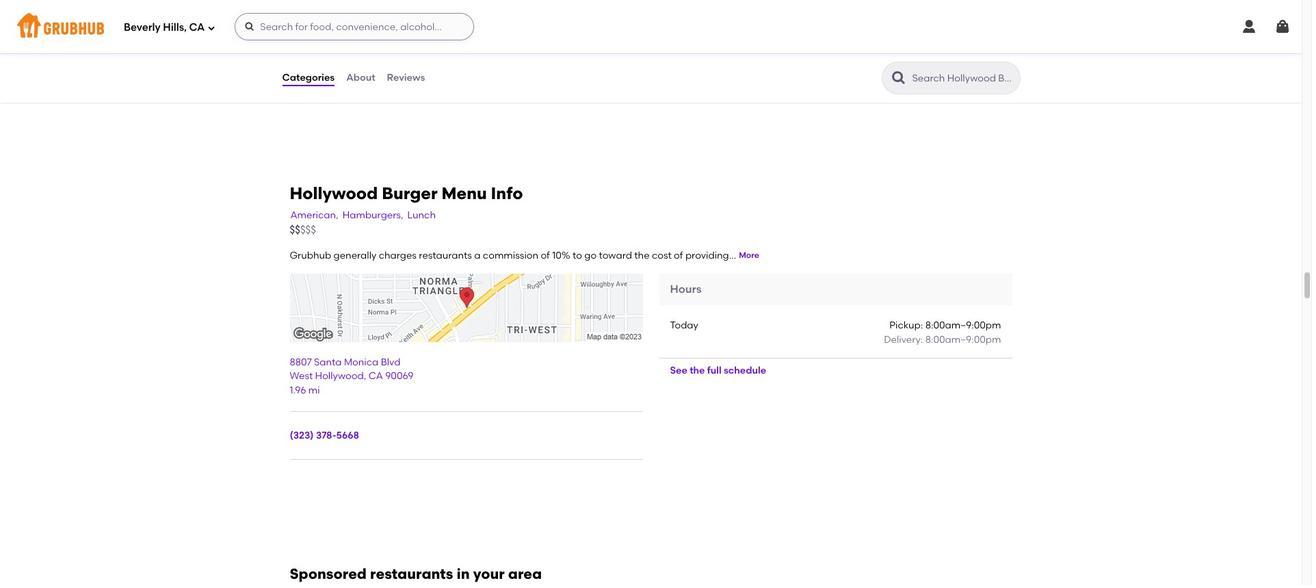 Task type: locate. For each thing, give the bounding box(es) containing it.
burger
[[382, 184, 438, 203]]

blvd
[[381, 357, 401, 368]]

a
[[474, 249, 481, 261]]

1 vertical spatial ca
[[369, 371, 383, 382]]

1 vertical spatial 8:00am–9:00pm
[[926, 334, 1001, 345]]

hollywood down santa
[[315, 371, 364, 382]]

0 vertical spatial ca
[[189, 21, 205, 33]]

info
[[491, 184, 523, 203]]

8:00am–9:00pm
[[926, 320, 1001, 331], [926, 334, 1001, 345]]

0 horizontal spatial the
[[635, 249, 650, 261]]

0 vertical spatial hollywood
[[290, 184, 378, 203]]

go
[[585, 249, 597, 261]]

10%
[[552, 249, 570, 261]]

0 vertical spatial 8:00am–9:00pm
[[926, 320, 1001, 331]]

1 mimosa from the left
[[421, 36, 458, 47]]

2 mimosa from the left
[[728, 36, 765, 47]]

generally
[[334, 249, 377, 261]]

of right cost
[[674, 249, 683, 261]]

90069
[[385, 371, 414, 382]]

the left cost
[[635, 249, 650, 261]]

ca right ,
[[369, 371, 383, 382]]

0 horizontal spatial mimosa
[[421, 36, 458, 47]]

pickup: 8:00am–9:00pm delivery: 8:00am–9:00pm
[[884, 320, 1001, 345]]

ca
[[189, 21, 205, 33], [369, 371, 383, 382]]

5668
[[336, 430, 359, 441]]

0 horizontal spatial svg image
[[244, 21, 255, 32]]

1 vertical spatial hollywood
[[315, 371, 364, 382]]

0 horizontal spatial ca
[[189, 21, 205, 33]]

mimosa (large)
[[728, 36, 799, 47]]

restaurants left in
[[370, 565, 453, 582]]

2 horizontal spatial svg image
[[1241, 18, 1258, 35]]

menu
[[442, 184, 487, 203]]

ca right 'hills,'
[[189, 21, 205, 33]]

hollywood
[[290, 184, 378, 203], [315, 371, 364, 382]]

restaurants left "a"
[[419, 249, 472, 261]]

0 horizontal spatial of
[[541, 249, 550, 261]]

mimosa left (large)
[[728, 36, 765, 47]]

$$
[[290, 224, 300, 236]]

1 horizontal spatial the
[[690, 365, 705, 376]]

8807
[[290, 357, 312, 368]]

mimosa left (med)
[[421, 36, 458, 47]]

american,
[[290, 209, 339, 221]]

of left 10%
[[541, 249, 550, 261]]

hollywood up american,
[[290, 184, 378, 203]]

the left full
[[690, 365, 705, 376]]

pickup:
[[890, 320, 923, 331]]

2 of from the left
[[674, 249, 683, 261]]

svg image
[[1241, 18, 1258, 35], [244, 21, 255, 32], [989, 63, 1006, 79]]

monica
[[344, 357, 379, 368]]

tab
[[282, 0, 377, 10]]

the
[[635, 249, 650, 261], [690, 365, 705, 376]]

west
[[290, 371, 313, 382]]

1 vertical spatial the
[[690, 365, 705, 376]]

mimosa for mimosa (large)
[[728, 36, 765, 47]]

beverly
[[124, 21, 161, 33]]

8807 santa monica blvd west hollywood , ca 90069 1.96 mi
[[290, 357, 414, 396]]

8:00am–9:00pm right pickup:
[[926, 320, 1001, 331]]

your
[[473, 565, 505, 582]]

grubhub
[[290, 249, 331, 261]]

see the full schedule
[[670, 365, 766, 376]]

1.96
[[290, 384, 306, 396]]

1 vertical spatial restaurants
[[370, 565, 453, 582]]

see
[[670, 365, 688, 376]]

1 horizontal spatial svg image
[[1275, 18, 1291, 35]]

svg image
[[1275, 18, 1291, 35], [208, 24, 216, 32]]

drinks tab
[[282, 52, 377, 67]]

1 horizontal spatial mimosa
[[728, 36, 765, 47]]

sides tab
[[282, 24, 377, 39]]

(med)
[[461, 36, 489, 47]]

1 horizontal spatial of
[[674, 249, 683, 261]]

mimosa
[[421, 36, 458, 47], [728, 36, 765, 47]]

1 horizontal spatial ca
[[369, 371, 383, 382]]

8:00am–9:00pm right delivery:
[[926, 334, 1001, 345]]

hamburgers,
[[343, 209, 403, 221]]

to
[[573, 249, 582, 261]]

beverly hills, ca
[[124, 21, 205, 33]]

main navigation navigation
[[0, 0, 1302, 53]]

providing
[[686, 249, 729, 261]]

see the full schedule button
[[659, 359, 777, 383]]

1 horizontal spatial svg image
[[989, 63, 1006, 79]]

restaurants
[[419, 249, 472, 261], [370, 565, 453, 582]]

mi
[[309, 384, 320, 396]]

reviews
[[387, 72, 425, 83]]

categories
[[282, 72, 335, 83]]

Search Hollywood Burger  search field
[[911, 72, 1016, 85]]

(323) 378-5668 button
[[290, 429, 359, 443]]

of
[[541, 249, 550, 261], [674, 249, 683, 261]]

american, hamburgers, lunch
[[290, 209, 436, 221]]



Task type: vqa. For each thing, say whether or not it's contained in the screenshot.
8:00am–9:00pm
yes



Task type: describe. For each thing, give the bounding box(es) containing it.
sponsored
[[290, 565, 367, 582]]

hamburgers, button
[[342, 208, 404, 223]]

charges
[[379, 249, 417, 261]]

$$$$$
[[290, 224, 316, 236]]

schedule
[[724, 365, 766, 376]]

mimosa for mimosa (med)
[[421, 36, 458, 47]]

drinks
[[282, 54, 310, 65]]

more button
[[739, 250, 760, 262]]

search icon image
[[891, 70, 907, 86]]

(323)
[[290, 430, 314, 441]]

378-
[[316, 430, 336, 441]]

sponsored restaurants in your area
[[290, 565, 542, 582]]

(large)
[[767, 36, 799, 47]]

$6.00
[[674, 34, 700, 46]]

Search for food, convenience, alcohol... search field
[[235, 13, 474, 40]]

ca inside main navigation "navigation"
[[189, 21, 205, 33]]

0 horizontal spatial svg image
[[208, 24, 216, 32]]

1 8:00am–9:00pm from the top
[[926, 320, 1001, 331]]

more
[[739, 251, 760, 260]]

hours
[[670, 283, 702, 296]]

2 8:00am–9:00pm from the top
[[926, 334, 1001, 345]]

hollywood burger  menu info
[[290, 184, 523, 203]]

...
[[729, 249, 736, 261]]

0 vertical spatial restaurants
[[419, 249, 472, 261]]

$8.00
[[981, 34, 1006, 46]]

lunch
[[408, 209, 436, 221]]

(323) 378-5668
[[290, 430, 359, 441]]

grubhub generally charges restaurants a commission of 10% to go toward the cost of providing ... more
[[290, 249, 760, 261]]

sides
[[282, 26, 306, 37]]

about
[[346, 72, 375, 83]]

mimosa (med)
[[421, 36, 489, 47]]

0 vertical spatial the
[[635, 249, 650, 261]]

commission
[[483, 249, 539, 261]]

reviews button
[[386, 53, 426, 103]]

categories button
[[282, 53, 335, 103]]

1 of from the left
[[541, 249, 550, 261]]

,
[[364, 371, 366, 382]]

about button
[[346, 53, 376, 103]]

hollywood inside 8807 santa monica blvd west hollywood , ca 90069 1.96 mi
[[315, 371, 364, 382]]

today
[[670, 320, 699, 331]]

american, button
[[290, 208, 339, 223]]

santa
[[314, 357, 342, 368]]

in
[[457, 565, 470, 582]]

the inside button
[[690, 365, 705, 376]]

area
[[508, 565, 542, 582]]

toward
[[599, 249, 632, 261]]

delivery:
[[884, 334, 923, 345]]

ca inside 8807 santa monica blvd west hollywood , ca 90069 1.96 mi
[[369, 371, 383, 382]]

lunch button
[[407, 208, 437, 223]]

cost
[[652, 249, 672, 261]]

hills,
[[163, 21, 187, 33]]

full
[[707, 365, 722, 376]]



